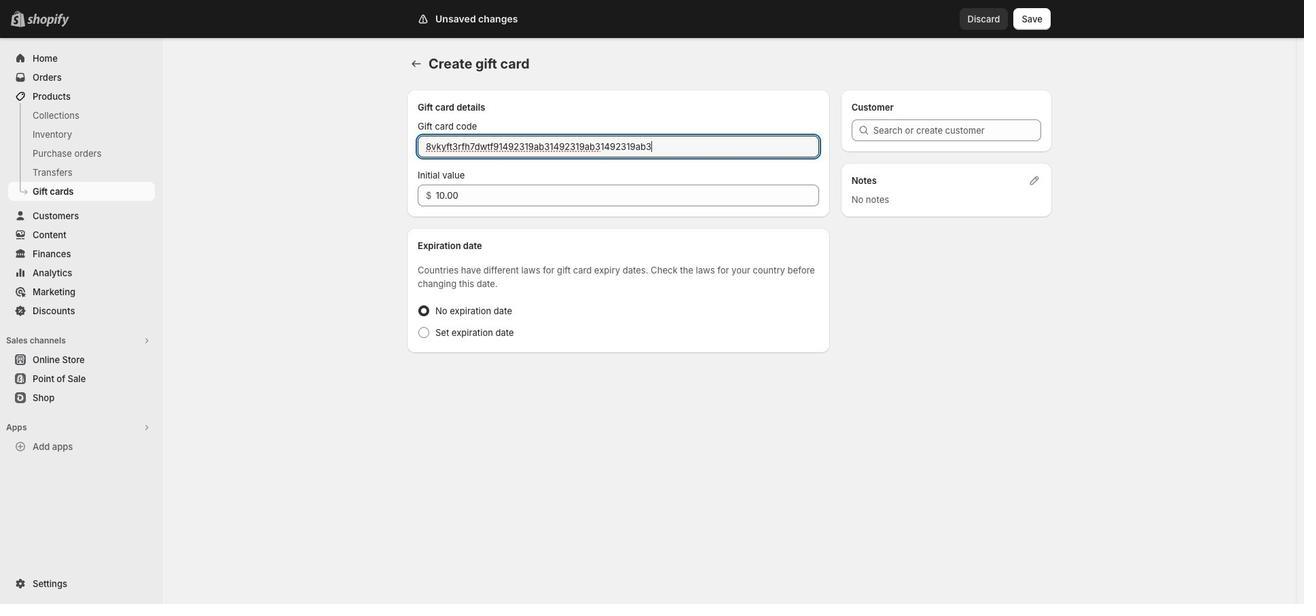 Task type: locate. For each thing, give the bounding box(es) containing it.
  text field
[[436, 185, 819, 207]]

shopify image
[[30, 14, 72, 27]]

Search or create customer text field
[[873, 120, 1041, 141]]

None text field
[[418, 136, 819, 158]]



Task type: vqa. For each thing, say whether or not it's contained in the screenshot.
 text box
yes



